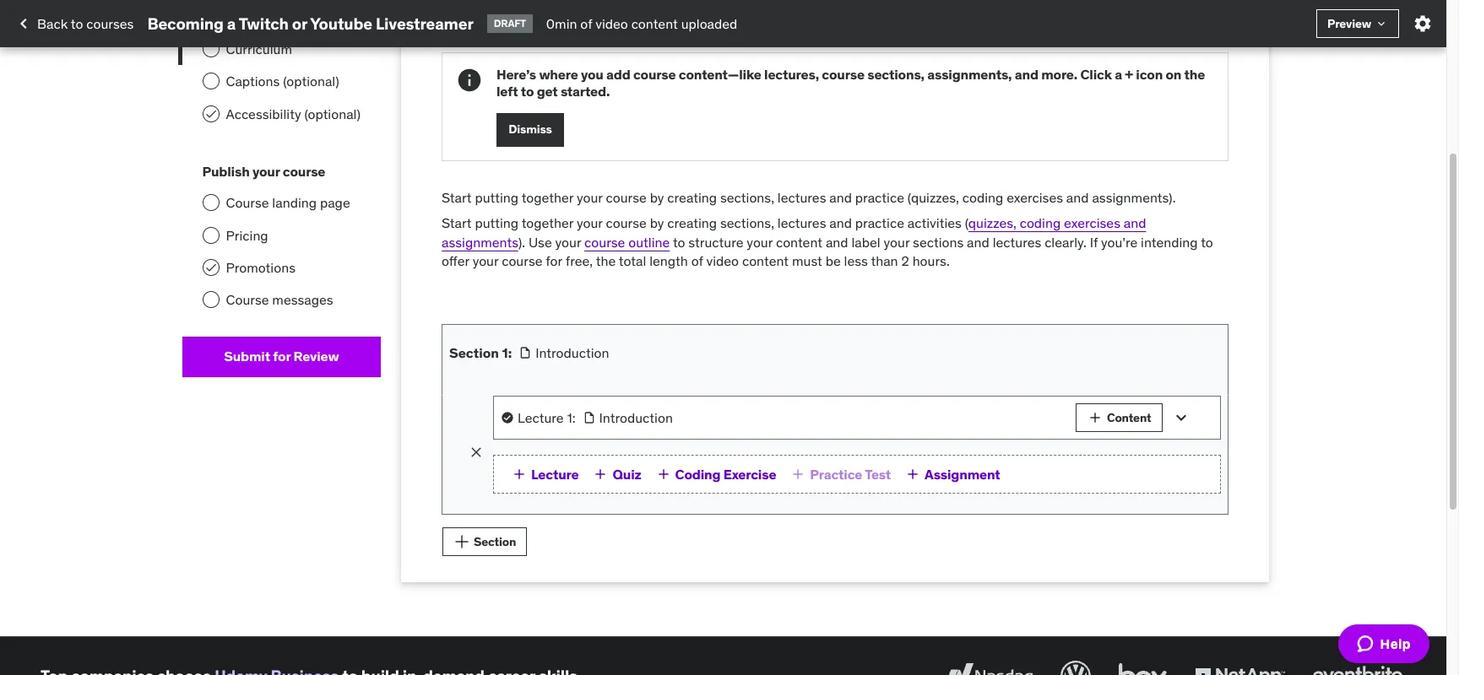 Task type: vqa. For each thing, say whether or not it's contained in the screenshot.
Submit Search image
no



Task type: locate. For each thing, give the bounding box(es) containing it.
a left +
[[1115, 66, 1122, 83]]

together for start putting together your course by creating sections, lectures and practice activities (
[[522, 215, 574, 232]]

xsmall image left the lecture 1:
[[501, 412, 514, 425]]

lectures up ). use your course outline to structure your content and label your sections and lectures clearly.
[[778, 215, 826, 232]]

small image for assignment
[[905, 466, 922, 483]]

content left uploaded
[[631, 15, 678, 32]]

completed image inside the accessibility (optional) link
[[204, 107, 217, 121]]

content up must
[[776, 234, 823, 250]]

0 vertical spatial of
[[581, 15, 592, 32]]

1 vertical spatial introduction
[[599, 410, 673, 427]]

introduction for the leftmost xsmall image
[[536, 345, 609, 362]]

1 vertical spatial for
[[273, 348, 291, 365]]

xsmall image
[[1375, 17, 1389, 30], [519, 347, 532, 360]]

preview button
[[1317, 9, 1399, 38]]

creating for (quizzes,
[[668, 189, 717, 206]]

2 completed image from the top
[[204, 261, 217, 275]]

(optional) down captions (optional)
[[304, 105, 361, 122]]

0 vertical spatial start
[[442, 189, 472, 206]]

be
[[826, 252, 841, 269]]

0 vertical spatial practice
[[855, 189, 905, 206]]

creating up structure
[[668, 215, 717, 232]]

coding up quizzes,
[[963, 189, 1004, 206]]

small image for quiz
[[592, 466, 609, 483]]

creating
[[668, 189, 717, 206], [668, 215, 717, 232]]

course down "promotions"
[[226, 292, 269, 309]]

section for section
[[474, 535, 516, 550]]

for down use on the left
[[546, 252, 562, 269]]

1 vertical spatial together
[[522, 215, 574, 232]]

the right on
[[1185, 66, 1205, 83]]

sections, left assignments,
[[868, 66, 925, 83]]

lecture button
[[508, 463, 582, 487]]

completed image left "promotions"
[[204, 261, 217, 275]]

small image inside assignment button
[[905, 466, 922, 483]]

1 vertical spatial content
[[776, 234, 823, 250]]

lectures,
[[764, 66, 819, 83]]

1 vertical spatial exercises
[[1064, 215, 1121, 232]]

1 vertical spatial by
[[650, 215, 664, 232]]

lecture for lecture
[[531, 466, 579, 483]]

together
[[522, 189, 574, 206], [522, 215, 574, 232]]

1 horizontal spatial coding
[[1020, 215, 1061, 232]]

incomplete image inside 'pricing' link
[[202, 227, 219, 244]]

2 vertical spatial completed element
[[202, 259, 219, 276]]

dismiss button
[[496, 0, 563, 26], [497, 113, 564, 147]]

completed element for film
[[202, 8, 219, 25]]

completed image left accessibility
[[204, 107, 217, 121]]

+
[[1125, 66, 1133, 83]]

the right free,
[[596, 252, 616, 269]]

back to courses
[[37, 15, 134, 32]]

video
[[596, 15, 628, 32], [706, 252, 739, 269]]

1 vertical spatial video
[[706, 252, 739, 269]]

started.
[[561, 82, 610, 99]]

and inside here's where you add course content—like lectures, course sections, assignments, and more. click a + icon on the left to get started.
[[1015, 66, 1039, 83]]

course inside 'link'
[[226, 195, 269, 211]]

sections,
[[868, 66, 925, 83], [720, 189, 774, 206], [720, 215, 774, 232]]

you
[[581, 66, 604, 83]]

to left get
[[521, 82, 534, 99]]

1 horizontal spatial a
[[1115, 66, 1122, 83]]

section down lecture button
[[474, 535, 516, 550]]

your inside if you're intending to offer your course for free, the total length of video content must be less than 2 hours.
[[473, 252, 499, 269]]

1 vertical spatial creating
[[668, 215, 717, 232]]

lecture up lecture button
[[518, 410, 564, 427]]

volkswagen image
[[1057, 658, 1095, 676]]

xsmall image inside preview dropdown button
[[1375, 17, 1389, 30]]

1 vertical spatial (optional)
[[304, 105, 361, 122]]

section inside button
[[474, 535, 516, 550]]

small image left quiz
[[592, 466, 609, 483]]

1 together from the top
[[522, 189, 574, 206]]

film & edit link
[[182, 0, 381, 33]]

putting
[[475, 189, 519, 206], [475, 215, 519, 232]]

1 vertical spatial a
[[1115, 66, 1122, 83]]

1 horizontal spatial xsmall image
[[1375, 17, 1389, 30]]

video right 0min
[[596, 15, 628, 32]]

for left review
[[273, 348, 291, 365]]

1: for section 1:
[[502, 345, 512, 362]]

sections, up start putting together your course by creating sections, lectures and practice activities (
[[720, 189, 774, 206]]

more.
[[1042, 66, 1078, 83]]

new curriculum item image
[[440, 379, 463, 402]]

dismiss down get
[[509, 122, 552, 137]]

0 vertical spatial lectures
[[778, 189, 826, 206]]

lectures up quizzes, coding exercises and assignments link
[[778, 189, 826, 206]]

0 vertical spatial course
[[226, 195, 269, 211]]

small image inside lecture button
[[511, 466, 528, 483]]

1 vertical spatial the
[[596, 252, 616, 269]]

incomplete image
[[202, 73, 219, 90], [202, 195, 219, 211], [202, 227, 219, 244], [202, 292, 219, 309]]

small image down the lecture 1:
[[511, 466, 528, 483]]

twitch
[[239, 13, 289, 33]]

1 practice from the top
[[855, 189, 905, 206]]

for inside submit for review button
[[273, 348, 291, 365]]

practice test button
[[787, 463, 895, 487]]

1 course from the top
[[226, 195, 269, 211]]

4 incomplete image from the top
[[202, 292, 219, 309]]

creating up start putting together your course by creating sections, lectures and practice activities (
[[668, 189, 717, 206]]

sections, up structure
[[720, 215, 774, 232]]

edit
[[267, 8, 290, 25]]

must
[[792, 252, 822, 269]]

becoming
[[147, 13, 224, 33]]

1 vertical spatial section
[[474, 535, 516, 550]]

livestreamer
[[376, 13, 474, 33]]

content button
[[1076, 404, 1163, 433]]

1 completed image from the top
[[204, 107, 217, 121]]

content down quizzes, coding exercises and assignments link
[[742, 252, 789, 269]]

0 vertical spatial video
[[596, 15, 628, 32]]

small image right test
[[905, 466, 922, 483]]

1 xsmall image from the left
[[582, 412, 596, 425]]

of down structure
[[691, 252, 703, 269]]

0min of video content uploaded
[[546, 15, 738, 32]]

0 vertical spatial sections,
[[868, 66, 925, 83]]

exercises up if
[[1064, 215, 1121, 232]]

exercises up quizzes,
[[1007, 189, 1063, 206]]

total
[[619, 252, 646, 269]]

1 horizontal spatial xsmall image
[[582, 412, 596, 425]]

exercises inside quizzes, coding exercises and assignments
[[1064, 215, 1121, 232]]

1 vertical spatial of
[[691, 252, 703, 269]]

(optional) up the accessibility (optional)
[[283, 73, 339, 90]]

completed image
[[204, 107, 217, 121], [204, 261, 217, 275]]

to right intending
[[1201, 234, 1214, 250]]

to up length
[[673, 234, 685, 250]]

0 vertical spatial section
[[449, 345, 499, 362]]

2 by from the top
[[650, 215, 664, 232]]

completed element inside the accessibility (optional) link
[[202, 105, 219, 122]]

course
[[226, 195, 269, 211], [226, 292, 269, 309]]

coding up clearly.
[[1020, 215, 1061, 232]]

xsmall image right the lecture 1:
[[582, 412, 596, 425]]

practice test
[[810, 466, 891, 483]]

1 horizontal spatial of
[[691, 252, 703, 269]]

0 horizontal spatial exercises
[[1007, 189, 1063, 206]]

introduction left edit icon
[[536, 345, 609, 362]]

putting for start putting together your course by creating sections, lectures and practice (quizzes, coding exercises and assignments).
[[475, 189, 519, 206]]

).
[[518, 234, 525, 250]]

than
[[871, 252, 898, 269]]

2 together from the top
[[522, 215, 574, 232]]

start for start putting together your course by creating sections, lectures and practice (quizzes, coding exercises and assignments).
[[442, 189, 472, 206]]

coding exercise button
[[652, 463, 780, 487]]

a
[[227, 13, 236, 33], [1115, 66, 1122, 83]]

and up if you're intending to offer your course for free, the total length of video content must be less than 2 hours.
[[830, 215, 852, 232]]

1 vertical spatial putting
[[475, 215, 519, 232]]

2 vertical spatial sections,
[[720, 215, 774, 232]]

completed element inside promotions link
[[202, 259, 219, 276]]

and
[[1015, 66, 1039, 83], [830, 189, 852, 206], [1067, 189, 1089, 206], [830, 215, 852, 232], [1124, 215, 1147, 232], [826, 234, 849, 250], [967, 234, 990, 250]]

and left "more."
[[1015, 66, 1039, 83]]

1 vertical spatial coding
[[1020, 215, 1061, 232]]

and up you're
[[1124, 215, 1147, 232]]

of right 0min
[[581, 15, 592, 32]]

review
[[294, 348, 339, 365]]

messages
[[272, 292, 333, 309]]

incomplete image left pricing
[[202, 227, 219, 244]]

2 incomplete image from the top
[[202, 195, 219, 211]]

1 vertical spatial xsmall image
[[519, 347, 532, 360]]

course settings image
[[1413, 14, 1433, 34]]

(optional)
[[283, 73, 339, 90], [304, 105, 361, 122]]

small image inside the quiz button
[[592, 466, 609, 483]]

2 xsmall image from the left
[[501, 412, 514, 425]]

1 vertical spatial completed image
[[204, 261, 217, 275]]

1 vertical spatial lecture
[[531, 466, 579, 483]]

course up pricing
[[226, 195, 269, 211]]

2 vertical spatial content
[[742, 252, 789, 269]]

landing
[[272, 195, 317, 211]]

1 incomplete image from the top
[[202, 73, 219, 90]]

completed element inside the film & edit link
[[202, 8, 219, 25]]

1: for lecture 1:
[[567, 410, 576, 427]]

1 vertical spatial sections,
[[720, 189, 774, 206]]

0 vertical spatial for
[[546, 252, 562, 269]]

quizzes, coding exercises and assignments link
[[442, 215, 1147, 250]]

1 by from the top
[[650, 189, 664, 206]]

course outline link
[[585, 234, 670, 250]]

1 creating from the top
[[668, 189, 717, 206]]

2 practice from the top
[[855, 215, 905, 232]]

small image inside content button
[[1087, 410, 1104, 427]]

assignments
[[442, 234, 518, 250]]

(optional) inside 'link'
[[283, 73, 339, 90]]

practice
[[855, 189, 905, 206], [855, 215, 905, 232]]

1 start from the top
[[442, 189, 472, 206]]

lecture inside button
[[531, 466, 579, 483]]

expand image
[[1171, 408, 1191, 428]]

0 horizontal spatial xsmall image
[[501, 412, 514, 425]]

small image for lecture
[[511, 466, 528, 483]]

lecture down the lecture 1:
[[531, 466, 579, 483]]

film & edit
[[226, 8, 290, 25]]

0 vertical spatial coding
[[963, 189, 1004, 206]]

1 horizontal spatial video
[[706, 252, 739, 269]]

0 vertical spatial creating
[[668, 189, 717, 206]]

pricing link
[[182, 219, 381, 252]]

0 vertical spatial xsmall image
[[1375, 17, 1389, 30]]

small image
[[1087, 410, 1104, 427], [511, 466, 528, 483], [592, 466, 609, 483], [790, 466, 807, 483], [905, 466, 922, 483]]

the
[[1185, 66, 1205, 83], [596, 252, 616, 269]]

course landing page
[[226, 195, 350, 211]]

section
[[449, 345, 499, 362], [474, 535, 516, 550]]

start putting together your course by creating sections, lectures and practice (quizzes, coding exercises and assignments).
[[442, 189, 1176, 206]]

xsmall image right preview
[[1375, 17, 1389, 30]]

video inside if you're intending to offer your course for free, the total length of video content must be less than 2 hours.
[[706, 252, 739, 269]]

free,
[[566, 252, 593, 269]]

0 vertical spatial completed element
[[202, 8, 219, 25]]

introduction
[[536, 345, 609, 362], [599, 410, 673, 427]]

course
[[633, 66, 676, 83], [822, 66, 865, 83], [283, 163, 325, 180], [606, 189, 647, 206], [606, 215, 647, 232], [585, 234, 625, 250], [502, 252, 543, 269]]

1 horizontal spatial exercises
[[1064, 215, 1121, 232]]

where
[[539, 66, 578, 83]]

0 vertical spatial lecture
[[518, 410, 564, 427]]

dismiss up draft
[[508, 1, 551, 16]]

1 putting from the top
[[475, 189, 519, 206]]

completed image for promotions
[[204, 261, 217, 275]]

outline
[[629, 234, 670, 250]]

by
[[650, 189, 664, 206], [650, 215, 664, 232]]

incomplete image inside captions (optional) 'link'
[[202, 73, 219, 90]]

1 vertical spatial completed element
[[202, 105, 219, 122]]

accessibility (optional) link
[[182, 98, 381, 130]]

completed image inside promotions link
[[204, 261, 217, 275]]

nasdaq image
[[940, 658, 1037, 676]]

1 vertical spatial course
[[226, 292, 269, 309]]

incomplete image down incomplete image on the top left of the page
[[202, 73, 219, 90]]

0 vertical spatial dismiss
[[508, 1, 551, 16]]

1 horizontal spatial for
[[546, 252, 562, 269]]

0 vertical spatial completed image
[[204, 107, 217, 121]]

2 creating from the top
[[668, 215, 717, 232]]

incomplete image down publish
[[202, 195, 219, 211]]

incomplete image inside course landing page 'link'
[[202, 195, 219, 211]]

incomplete image
[[202, 40, 219, 57]]

completed element left film
[[202, 8, 219, 25]]

for
[[546, 252, 562, 269], [273, 348, 291, 365]]

1 vertical spatial start
[[442, 215, 472, 232]]

completed element left "promotions"
[[202, 259, 219, 276]]

dismiss button down get
[[497, 113, 564, 147]]

captions (optional)
[[226, 73, 339, 90]]

1 vertical spatial practice
[[855, 215, 905, 232]]

1 vertical spatial lectures
[[778, 215, 826, 232]]

dismiss button up here's
[[496, 0, 563, 26]]

2 completed element from the top
[[202, 105, 219, 122]]

0 vertical spatial a
[[227, 13, 236, 33]]

incomplete image left 'course messages'
[[202, 292, 219, 309]]

section up new curriculum item icon
[[449, 345, 499, 362]]

dismiss
[[508, 1, 551, 16], [509, 122, 552, 137]]

0 horizontal spatial a
[[227, 13, 236, 33]]

quizzes,
[[969, 215, 1017, 232]]

incomplete image inside course messages link
[[202, 292, 219, 309]]

a right completed icon
[[227, 13, 236, 33]]

0 horizontal spatial 1:
[[502, 345, 512, 362]]

introduction up quiz
[[599, 410, 673, 427]]

2 putting from the top
[[475, 215, 519, 232]]

small image left practice
[[790, 466, 807, 483]]

0 vertical spatial by
[[650, 189, 664, 206]]

course inside if you're intending to offer your course for free, the total length of video content must be less than 2 hours.
[[502, 252, 543, 269]]

putting for start putting together your course by creating sections, lectures and practice activities (
[[475, 215, 519, 232]]

box image
[[1115, 658, 1171, 676]]

hours.
[[913, 252, 950, 269]]

lectures down quizzes,
[[993, 234, 1042, 250]]

completed element left accessibility
[[202, 105, 219, 122]]

1 completed element from the top
[[202, 8, 219, 25]]

0 vertical spatial 1:
[[502, 345, 512, 362]]

film
[[226, 8, 252, 25]]

small image inside practice test 'button'
[[790, 466, 807, 483]]

0 vertical spatial introduction
[[536, 345, 609, 362]]

0 vertical spatial (optional)
[[283, 73, 339, 90]]

0 vertical spatial the
[[1185, 66, 1205, 83]]

xsmall image
[[582, 412, 596, 425], [501, 412, 514, 425]]

2 course from the top
[[226, 292, 269, 309]]

the inside if you're intending to offer your course for free, the total length of video content must be less than 2 hours.
[[596, 252, 616, 269]]

small image left the content
[[1087, 410, 1104, 427]]

video down structure
[[706, 252, 739, 269]]

label
[[852, 234, 881, 250]]

1 horizontal spatial 1:
[[567, 410, 576, 427]]

3 completed element from the top
[[202, 259, 219, 276]]

0 vertical spatial together
[[522, 189, 574, 206]]

0 horizontal spatial video
[[596, 15, 628, 32]]

(optional) for captions (optional)
[[283, 73, 339, 90]]

curriculum link
[[182, 33, 381, 65]]

0 horizontal spatial for
[[273, 348, 291, 365]]

0 horizontal spatial the
[[596, 252, 616, 269]]

lecture
[[518, 410, 564, 427], [531, 466, 579, 483]]

xsmall image right section 1:
[[519, 347, 532, 360]]

0 vertical spatial putting
[[475, 189, 519, 206]]

1 vertical spatial dismiss
[[509, 122, 552, 137]]

2 start from the top
[[442, 215, 472, 232]]

coding inside quizzes, coding exercises and assignments
[[1020, 215, 1061, 232]]

completed element
[[202, 8, 219, 25], [202, 105, 219, 122], [202, 259, 219, 276]]

1 horizontal spatial the
[[1185, 66, 1205, 83]]

submit for review
[[224, 348, 339, 365]]

3 incomplete image from the top
[[202, 227, 219, 244]]

xsmall image for introduction
[[582, 412, 596, 425]]

1 vertical spatial 1:
[[567, 410, 576, 427]]

new curriculum item image
[[450, 531, 474, 554]]



Task type: describe. For each thing, give the bounding box(es) containing it.
offer
[[442, 252, 469, 269]]

and up clearly.
[[1067, 189, 1089, 206]]

the inside here's where you add course content—like lectures, course sections, assignments, and more. click a + icon on the left to get started.
[[1185, 66, 1205, 83]]

click
[[1081, 66, 1112, 83]]

together for start putting together your course by creating sections, lectures and practice (quizzes, coding exercises and assignments).
[[522, 189, 574, 206]]

edit image
[[618, 347, 631, 360]]

draft
[[494, 17, 526, 29]]

lectures for activities
[[778, 215, 826, 232]]

medium image
[[14, 14, 34, 34]]

completed image
[[204, 10, 217, 23]]

2
[[902, 252, 909, 269]]

if you're intending to offer your course for free, the total length of video content must be less than 2 hours.
[[442, 234, 1214, 269]]

preview
[[1328, 16, 1372, 31]]

course messages link
[[182, 284, 381, 317]]

&
[[255, 8, 263, 25]]

course messages
[[226, 292, 333, 309]]

on
[[1166, 66, 1182, 83]]

if
[[1090, 234, 1098, 250]]

course for course messages
[[226, 292, 269, 309]]

to inside here's where you add course content—like lectures, course sections, assignments, and more. click a + icon on the left to get started.
[[521, 82, 534, 99]]

small image for content
[[1087, 410, 1104, 427]]

page
[[320, 195, 350, 211]]

lecture 1:
[[518, 410, 576, 427]]

uploaded
[[681, 15, 738, 32]]

incomplete image for course landing page
[[202, 195, 219, 211]]

incomplete image for captions (optional)
[[202, 73, 219, 90]]

and up label in the top right of the page
[[830, 189, 852, 206]]

sections
[[913, 234, 964, 250]]

curriculum
[[226, 40, 292, 57]]

sections, for activities
[[720, 215, 774, 232]]

lectures for (quizzes,
[[778, 189, 826, 206]]

and up be
[[826, 234, 849, 250]]

assignment
[[925, 466, 1001, 483]]

incomplete image for pricing
[[202, 227, 219, 244]]

0 vertical spatial dismiss button
[[496, 0, 563, 26]]

assignments).
[[1092, 189, 1176, 206]]

small image for practice test
[[790, 466, 807, 483]]

0 horizontal spatial xsmall image
[[519, 347, 532, 360]]

accessibility (optional)
[[226, 105, 361, 122]]

activities
[[908, 215, 962, 232]]

sections, for (quizzes,
[[720, 189, 774, 206]]

and down (
[[967, 234, 990, 250]]

close image
[[468, 444, 485, 461]]

and inside quizzes, coding exercises and assignments
[[1124, 215, 1147, 232]]

exercise
[[724, 466, 776, 483]]

left
[[497, 82, 518, 99]]

add
[[606, 66, 631, 83]]

(optional) for accessibility (optional)
[[304, 105, 361, 122]]

pricing
[[226, 227, 268, 244]]

0 horizontal spatial coding
[[963, 189, 1004, 206]]

captions (optional) link
[[182, 65, 381, 98]]

a inside here's where you add course content—like lectures, course sections, assignments, and more. click a + icon on the left to get started.
[[1115, 66, 1122, 83]]

test
[[865, 466, 891, 483]]

start for start putting together your course by creating sections, lectures and practice activities (
[[442, 215, 472, 232]]

0 vertical spatial content
[[631, 15, 678, 32]]

eventbrite image
[[1309, 658, 1406, 676]]

length
[[650, 252, 688, 269]]

). use your course outline to structure your content and label your sections and lectures clearly.
[[518, 234, 1087, 250]]

or
[[292, 13, 307, 33]]

accessibility
[[226, 105, 301, 122]]

1 vertical spatial dismiss button
[[497, 113, 564, 147]]

you're
[[1101, 234, 1138, 250]]

by for start putting together your course by creating sections, lectures and practice activities (
[[650, 215, 664, 232]]

sections, inside here's where you add course content—like lectures, course sections, assignments, and more. click a + icon on the left to get started.
[[868, 66, 925, 83]]

0 horizontal spatial of
[[581, 15, 592, 32]]

icon
[[1136, 66, 1163, 83]]

(quizzes,
[[908, 189, 959, 206]]

section for section 1:
[[449, 345, 499, 362]]

quiz button
[[589, 463, 645, 487]]

0min
[[546, 15, 577, 32]]

start putting together your course by creating sections, lectures and practice activities (
[[442, 215, 969, 232]]

course for course landing page
[[226, 195, 269, 211]]

here's where you add course content—like lectures, course sections, assignments, and more. click a + icon on the left to get started.
[[497, 66, 1205, 99]]

less
[[844, 252, 868, 269]]

quizzes, coding exercises and assignments
[[442, 215, 1147, 250]]

creating for activities
[[668, 215, 717, 232]]

of inside if you're intending to offer your course for free, the total length of video content must be less than 2 hours.
[[691, 252, 703, 269]]

intending
[[1141, 234, 1198, 250]]

practice for activities
[[855, 215, 905, 232]]

by for start putting together your course by creating sections, lectures and practice (quizzes, coding exercises and assignments).
[[650, 189, 664, 206]]

to right back
[[71, 15, 83, 32]]

netapp image
[[1192, 658, 1289, 676]]

lecture for lecture 1:
[[518, 410, 564, 427]]

introduction for xsmall icon for introduction
[[599, 410, 673, 427]]

course landing page link
[[182, 187, 381, 219]]

practice for (quizzes,
[[855, 189, 905, 206]]

get
[[537, 82, 558, 99]]

promotions link
[[182, 252, 381, 284]]

promotions
[[226, 259, 296, 276]]

publish your course
[[202, 163, 325, 180]]

publish
[[202, 163, 250, 180]]

practice
[[810, 466, 863, 483]]

youtube
[[310, 13, 372, 33]]

submit for review button
[[182, 337, 381, 377]]

completed image for accessibility (optional)
[[204, 107, 217, 121]]

back
[[37, 15, 68, 32]]

0 vertical spatial exercises
[[1007, 189, 1063, 206]]

coding
[[675, 466, 721, 483]]

completed element for accessibility
[[202, 105, 219, 122]]

for inside if you're intending to offer your course for free, the total length of video content must be less than 2 hours.
[[546, 252, 562, 269]]

content
[[1107, 410, 1152, 426]]

content inside if you're intending to offer your course for free, the total length of video content must be less than 2 hours.
[[742, 252, 789, 269]]

clearly.
[[1045, 234, 1087, 250]]

structure
[[689, 234, 744, 250]]

incomplete image for course messages
[[202, 292, 219, 309]]

to inside if you're intending to offer your course for free, the total length of video content must be less than 2 hours.
[[1201, 234, 1214, 250]]

section button
[[443, 528, 527, 557]]

content—like
[[679, 66, 762, 83]]

(
[[965, 215, 969, 232]]

assignment button
[[901, 463, 1004, 487]]

here's
[[497, 66, 536, 83]]

small image
[[655, 466, 672, 483]]

becoming a twitch or youtube livestreamer
[[147, 13, 474, 33]]

submit
[[224, 348, 270, 365]]

back to courses link
[[14, 9, 134, 38]]

xsmall image for lecture 1:
[[501, 412, 514, 425]]

section 1:
[[449, 345, 512, 362]]

courses
[[86, 15, 134, 32]]

2 vertical spatial lectures
[[993, 234, 1042, 250]]



